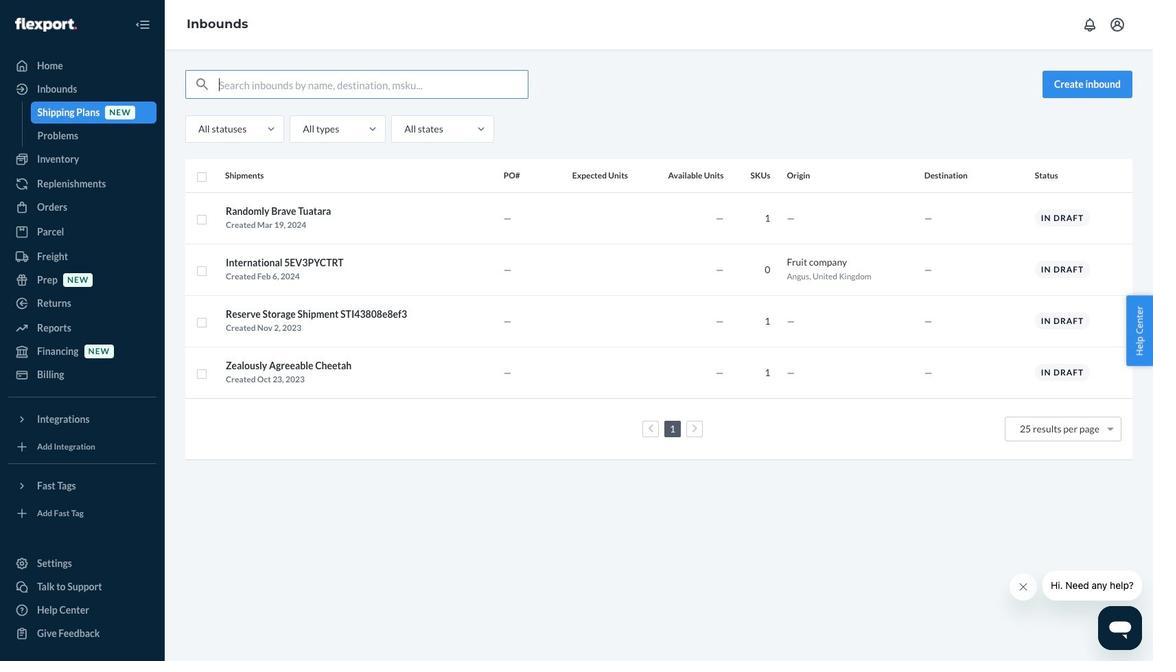 Task type: vqa. For each thing, say whether or not it's contained in the screenshot.
the top square icon
yes



Task type: describe. For each thing, give the bounding box(es) containing it.
open notifications image
[[1082, 16, 1098, 33]]

3 square image from the top
[[196, 266, 207, 277]]

open account menu image
[[1109, 16, 1126, 33]]

chevron left image
[[648, 424, 654, 433]]

1 square image from the top
[[196, 172, 207, 183]]

4 square image from the top
[[196, 317, 207, 328]]

chevron right image
[[692, 424, 698, 433]]



Task type: locate. For each thing, give the bounding box(es) containing it.
square image
[[196, 369, 207, 380]]

option
[[1020, 423, 1100, 434]]

square image
[[196, 172, 207, 183], [196, 215, 207, 225], [196, 266, 207, 277], [196, 317, 207, 328]]

flexport logo image
[[15, 18, 77, 31]]

Search inbounds by name, destination, msku... text field
[[219, 71, 528, 98]]

close navigation image
[[135, 16, 151, 33]]

2 square image from the top
[[196, 215, 207, 225]]



